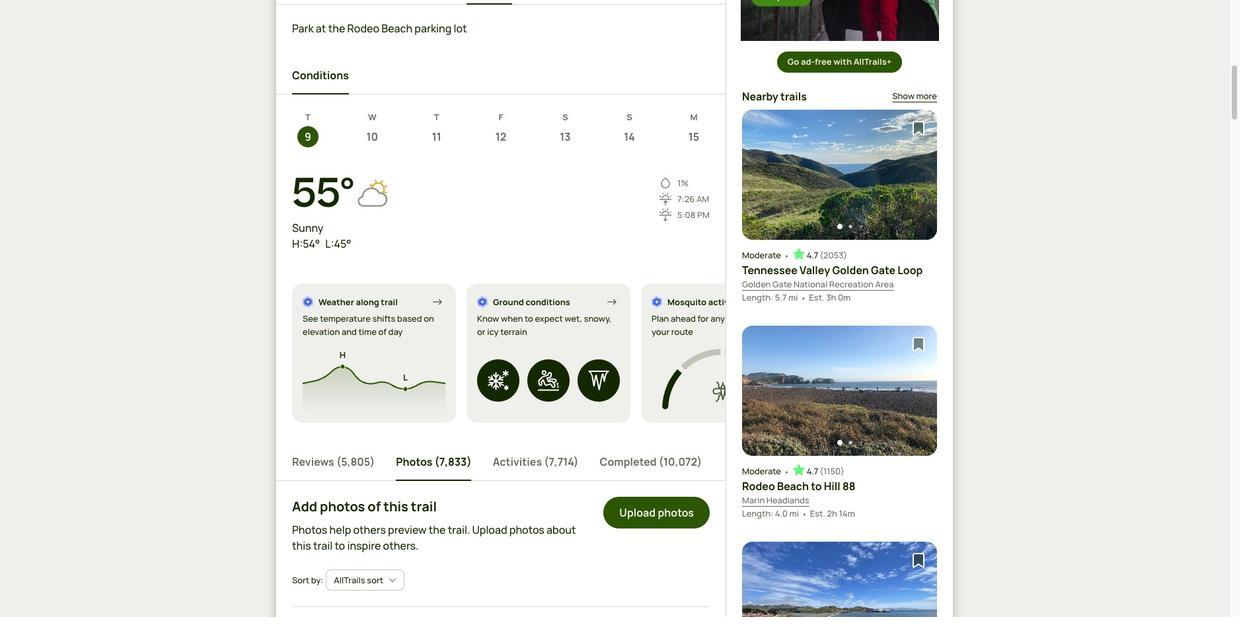 Task type: locate. For each thing, give the bounding box(es) containing it.
• down "headlands"
[[802, 508, 807, 520]]

icy
[[487, 326, 499, 338]]

1 vertical spatial moderate •
[[742, 465, 790, 478]]

to inside the know when to expect wet, snowy, or icy terrain
[[525, 313, 533, 325]]

1 vertical spatial length:
[[742, 507, 773, 519]]

rodeo beach to hill 88 marin headlands length: 4.0 mi • est. 2h 14m
[[742, 479, 856, 520]]

2 length: from the top
[[742, 507, 773, 519]]

9
[[305, 130, 311, 144]]

ground
[[493, 296, 524, 308]]

0 horizontal spatial t
[[305, 111, 311, 123]]

the left trail.
[[429, 523, 446, 538]]

photos inside button
[[658, 506, 694, 520]]

1 navigate previous image from the top
[[757, 168, 770, 181]]

of inside the see temperature shifts based on elevation and time of day
[[378, 326, 387, 338]]

elevation
[[303, 326, 340, 338]]

: right the 54° in the top left of the page
[[331, 237, 334, 251]]

shifts
[[372, 313, 396, 325]]

day
[[388, 326, 403, 338]]

this
[[383, 498, 408, 516], [292, 539, 311, 553]]

to for hill
[[811, 479, 822, 494]]

1 vertical spatial navigate next image
[[909, 384, 923, 397]]

1 horizontal spatial this
[[383, 498, 408, 516]]

est. inside rodeo beach to hill 88 marin headlands length: 4.0 mi • est. 2h 14m
[[810, 507, 825, 519]]

upload down completed
[[619, 506, 656, 520]]

2h
[[827, 507, 837, 519]]

help
[[329, 523, 351, 538]]

of
[[378, 326, 387, 338], [368, 498, 381, 516]]

2 4.7 from the top
[[807, 465, 818, 477]]

add to list image for loop
[[911, 120, 927, 136]]

moderate • up marin headlands link
[[742, 465, 790, 478]]

1 vertical spatial rodeo
[[742, 479, 775, 494]]

gate
[[871, 263, 896, 278], [773, 278, 792, 290]]

1 horizontal spatial to
[[525, 313, 533, 325]]

rodeo up marin
[[742, 479, 775, 494]]

trail up preview
[[411, 498, 437, 516]]

0 vertical spatial )
[[844, 249, 847, 261]]

at
[[316, 21, 326, 36]]

to for expect
[[525, 313, 533, 325]]

rodeo inside rodeo beach to hill 88 marin headlands length: 4.0 mi • est. 2h 14m
[[742, 479, 775, 494]]

0 horizontal spatial upload
[[472, 523, 507, 538]]

reviews
[[292, 455, 334, 470]]

tab list
[[292, 0, 710, 5], [292, 444, 710, 481]]

1 horizontal spatial beach
[[777, 479, 809, 494]]

photos for photos (7,833)
[[396, 455, 432, 470]]

0 vertical spatial photos
[[396, 455, 432, 470]]

lot
[[454, 21, 467, 36]]

(7,833)
[[435, 455, 472, 470]]

1 horizontal spatial golden
[[832, 263, 869, 278]]

( up valley
[[820, 249, 823, 261]]

0 horizontal spatial rodeo
[[347, 21, 379, 36]]

golden
[[832, 263, 869, 278], [742, 278, 771, 290]]

to left hill at the bottom right of page
[[811, 479, 822, 494]]

beach up "headlands"
[[777, 479, 809, 494]]

0 vertical spatial this
[[383, 498, 408, 516]]

1 vertical spatial golden
[[742, 278, 771, 290]]

add to list image
[[911, 120, 927, 136], [911, 336, 927, 352]]

tab list containing reviews (5,805)
[[292, 444, 710, 481]]

4.7 for valley
[[807, 249, 818, 261]]

length: left 5.7
[[742, 291, 773, 303]]

moderate for tennessee
[[742, 249, 781, 261]]

weather along trail
[[319, 296, 398, 308]]

7:26
[[677, 193, 695, 205]]

moderate up tennessee
[[742, 249, 781, 261]]

golden down tennessee
[[742, 278, 771, 290]]

0 vertical spatial navigate previous image
[[757, 168, 770, 181]]

photos (7,833)
[[396, 455, 472, 470]]

moderate for rodeo
[[742, 465, 781, 477]]

inspire
[[347, 539, 381, 553]]

rodeo right at
[[347, 21, 379, 36]]

on inside the see temperature shifts based on elevation and time of day
[[424, 313, 434, 325]]

hill
[[824, 479, 841, 494]]

2 t from the left
[[434, 111, 439, 123]]

trail inside photos help others preview the trail. upload photos about this trail to inspire others.
[[313, 539, 333, 553]]

( up rodeo beach to hill 88 marin headlands length: 4.0 mi • est. 2h 14m
[[820, 465, 823, 477]]

1 horizontal spatial gate
[[871, 263, 896, 278]]

navigate next image
[[909, 168, 923, 181], [909, 384, 923, 397], [909, 600, 923, 614]]

2 add to list image from the top
[[911, 336, 927, 352]]

1 moderate • from the top
[[742, 249, 790, 262]]

1 vertical spatial the
[[429, 523, 446, 538]]

1 vertical spatial moderate
[[742, 465, 781, 477]]

:
[[299, 237, 303, 251], [331, 237, 334, 251], [321, 574, 323, 586]]

54°
[[303, 237, 320, 251]]

0 horizontal spatial gate
[[773, 278, 792, 290]]

1 vertical spatial (
[[820, 465, 823, 477]]

photos for photos help others preview the trail. upload photos about this trail to inspire others.
[[292, 523, 327, 538]]

1 horizontal spatial :
[[321, 574, 323, 586]]

1 s from the left
[[562, 111, 568, 123]]

photos inside button
[[396, 455, 432, 470]]

2 vertical spatial to
[[335, 539, 345, 553]]

upload
[[619, 506, 656, 520], [472, 523, 507, 538]]

moderate • for tennessee
[[742, 249, 790, 262]]

5:08 pm
[[677, 209, 710, 221]]

snowy,
[[584, 313, 612, 325]]

sort
[[292, 574, 309, 586]]

0 horizontal spatial trail
[[313, 539, 333, 553]]

4.7 up valley
[[807, 249, 818, 261]]

4.7 for beach
[[807, 465, 818, 477]]

this up sort
[[292, 539, 311, 553]]

2 moderate from the top
[[742, 465, 781, 477]]

mi right 5.7
[[788, 291, 798, 303]]

trail down help
[[313, 539, 333, 553]]

1 horizontal spatial s
[[627, 111, 632, 123]]

0m
[[838, 291, 851, 303]]

0 vertical spatial upload
[[619, 506, 656, 520]]

by
[[311, 574, 321, 586]]

photos down (10,072)
[[658, 506, 694, 520]]

t up 9
[[305, 111, 311, 123]]

1 ( from the top
[[820, 249, 823, 261]]

2 ( from the top
[[820, 465, 823, 477]]

on down 5.7
[[771, 313, 781, 325]]

1 vertical spatial upload
[[472, 523, 507, 538]]

moderate up marin
[[742, 465, 781, 477]]

•
[[784, 250, 790, 262], [801, 292, 806, 304], [784, 466, 790, 478], [802, 508, 807, 520]]

mi inside tennessee valley golden gate loop golden gate national recreation area length: 5.7 mi • est. 3h 0m
[[788, 291, 798, 303]]

2 navigate previous image from the top
[[757, 384, 770, 397]]

0 horizontal spatial on
[[424, 313, 434, 325]]

) for golden
[[844, 249, 847, 261]]

nearby
[[742, 89, 778, 104]]

t up 11
[[434, 111, 439, 123]]

• up tennessee
[[784, 250, 790, 262]]

photos left (7,833)
[[396, 455, 432, 470]]

headlands
[[767, 495, 809, 506]]

length: down marin
[[742, 507, 773, 519]]

1 horizontal spatial upload
[[619, 506, 656, 520]]

1 t from the left
[[305, 111, 311, 123]]

0 vertical spatial est.
[[809, 291, 824, 303]]

0 vertical spatial 4.7
[[807, 249, 818, 261]]

1150
[[823, 465, 841, 477]]

pm
[[697, 209, 710, 221]]

1 vertical spatial this
[[292, 539, 311, 553]]

t
[[305, 111, 311, 123], [434, 111, 439, 123]]

1 length: from the top
[[742, 291, 773, 303]]

area
[[875, 278, 894, 290]]

1 vertical spatial to
[[811, 479, 822, 494]]

to right when
[[525, 313, 533, 325]]

2 horizontal spatial photos
[[658, 506, 694, 520]]

1 4.7 from the top
[[807, 249, 818, 261]]

0 vertical spatial to
[[525, 313, 533, 325]]

1 moderate from the top
[[742, 249, 781, 261]]

national
[[794, 278, 828, 290]]

1 vertical spatial beach
[[777, 479, 809, 494]]

activities (7,714) button
[[493, 444, 579, 481]]

2 on from the left
[[771, 313, 781, 325]]

0 vertical spatial mi
[[788, 291, 798, 303]]

1 vertical spatial of
[[368, 498, 381, 516]]

0 vertical spatial of
[[378, 326, 387, 338]]

valley
[[800, 263, 830, 278]]

4.7
[[807, 249, 818, 261], [807, 465, 818, 477]]

photos for upload
[[658, 506, 694, 520]]

4.7 left 1150
[[807, 465, 818, 477]]

1 vertical spatial mi
[[789, 507, 799, 519]]

upload right trail.
[[472, 523, 507, 538]]

0 horizontal spatial s
[[562, 111, 568, 123]]

5.7
[[775, 291, 787, 303]]

s for 13
[[562, 111, 568, 123]]

photos for add
[[320, 498, 365, 516]]

) up 88
[[841, 465, 845, 477]]

1 horizontal spatial on
[[771, 313, 781, 325]]

0 vertical spatial trail
[[381, 296, 398, 308]]

2 horizontal spatial to
[[811, 479, 822, 494]]

0 horizontal spatial this
[[292, 539, 311, 553]]

1 vertical spatial )
[[841, 465, 845, 477]]

0 vertical spatial moderate
[[742, 249, 781, 261]]

2 vertical spatial trail
[[313, 539, 333, 553]]

rodeo
[[347, 21, 379, 36], [742, 479, 775, 494]]

1 add to list image from the top
[[911, 120, 927, 136]]

4.0
[[775, 507, 788, 519]]

) up recreation at the right
[[844, 249, 847, 261]]

1 horizontal spatial the
[[429, 523, 446, 538]]

photos inside photos help others preview the trail. upload photos about this trail to inspire others.
[[292, 523, 327, 538]]

conditions
[[526, 296, 570, 308]]

0 horizontal spatial beach
[[381, 21, 412, 36]]

1 vertical spatial navigate previous image
[[757, 384, 770, 397]]

dialog
[[0, 0, 1239, 617]]

0 vertical spatial moderate •
[[742, 249, 790, 262]]

0 vertical spatial add to list image
[[911, 120, 927, 136]]

0 horizontal spatial photos
[[320, 498, 365, 516]]

0 vertical spatial beach
[[381, 21, 412, 36]]

show more
[[892, 90, 937, 102]]

moderate • up tennessee
[[742, 249, 790, 262]]

0 vertical spatial (
[[820, 249, 823, 261]]

2 s from the left
[[627, 111, 632, 123]]

0 horizontal spatial golden
[[742, 278, 771, 290]]

activity
[[708, 296, 740, 308]]

1 vertical spatial add to list image
[[911, 336, 927, 352]]

photos
[[320, 498, 365, 516], [658, 506, 694, 520], [509, 523, 544, 538]]

1 on from the left
[[424, 313, 434, 325]]

2 moderate • from the top
[[742, 465, 790, 478]]

0 vertical spatial the
[[328, 21, 345, 36]]

1 vertical spatial est.
[[810, 507, 825, 519]]

1 vertical spatial gate
[[773, 278, 792, 290]]

golden up recreation at the right
[[832, 263, 869, 278]]

1 horizontal spatial photos
[[396, 455, 432, 470]]

s for 14
[[627, 111, 632, 123]]

: right sort
[[321, 574, 323, 586]]

0 vertical spatial tab list
[[292, 0, 710, 5]]

t inside t 9
[[305, 111, 311, 123]]

sort by :
[[292, 574, 323, 586]]

1 horizontal spatial photos
[[509, 523, 544, 538]]

55°
[[292, 165, 354, 224]]

0 horizontal spatial :
[[299, 237, 303, 251]]

others
[[353, 523, 386, 538]]

add to list image for 88
[[911, 336, 927, 352]]

or
[[477, 326, 486, 338]]

navigate previous image
[[757, 168, 770, 181], [757, 384, 770, 397]]

1 horizontal spatial rodeo
[[742, 479, 775, 494]]

beach left parking
[[381, 21, 412, 36]]

h
[[292, 237, 299, 251]]

1 navigate next image from the top
[[909, 168, 923, 181]]

1 vertical spatial photos
[[292, 523, 327, 538]]

gate up 5.7
[[773, 278, 792, 290]]

upload inside button
[[619, 506, 656, 520]]

based
[[397, 313, 422, 325]]

to inside rodeo beach to hill 88 marin headlands length: 4.0 mi • est. 2h 14m
[[811, 479, 822, 494]]

t for t 9
[[305, 111, 311, 123]]

on right based
[[424, 313, 434, 325]]

mi inside rodeo beach to hill 88 marin headlands length: 4.0 mi • est. 2h 14m
[[789, 507, 799, 519]]

est. left 2h
[[810, 507, 825, 519]]

mi right 4.0 on the bottom of the page
[[789, 507, 799, 519]]

s up 13 on the left top of the page
[[562, 111, 568, 123]]

est. down national
[[809, 291, 824, 303]]

1 vertical spatial tab list
[[292, 444, 710, 481]]

length: inside tennessee valley golden gate loop golden gate national recreation area length: 5.7 mi • est. 3h 0m
[[742, 291, 773, 303]]

0 vertical spatial golden
[[832, 263, 869, 278]]

photos up help
[[320, 498, 365, 516]]

2 vertical spatial navigate next image
[[909, 600, 923, 614]]

0 horizontal spatial photos
[[292, 523, 327, 538]]

(
[[820, 249, 823, 261], [820, 465, 823, 477]]

moderate
[[742, 249, 781, 261], [742, 465, 781, 477]]

nearby trails
[[742, 89, 807, 104]]

the right at
[[328, 21, 345, 36]]

expect
[[535, 313, 563, 325]]

2 navigate next image from the top
[[909, 384, 923, 397]]

trail up shifts
[[381, 296, 398, 308]]

t for t
[[434, 111, 439, 123]]

m
[[690, 111, 698, 123]]

)
[[844, 249, 847, 261], [841, 465, 845, 477]]

2 tab list from the top
[[292, 444, 710, 481]]

wet,
[[565, 313, 582, 325]]

beach
[[381, 21, 412, 36], [777, 479, 809, 494]]

s up 14
[[627, 111, 632, 123]]

this up preview
[[383, 498, 408, 516]]

mosquito
[[667, 296, 707, 308]]

reviews (5,805) button
[[292, 444, 375, 481]]

0 vertical spatial navigate next image
[[909, 168, 923, 181]]

free
[[815, 56, 832, 68]]

2 horizontal spatial trail
[[411, 498, 437, 516]]

know
[[477, 313, 499, 325]]

photos down add
[[292, 523, 327, 538]]

of down shifts
[[378, 326, 387, 338]]

: down sunny
[[299, 237, 303, 251]]

1 vertical spatial 4.7
[[807, 465, 818, 477]]

gate up area
[[871, 263, 896, 278]]

to down help
[[335, 539, 345, 553]]

navigate next image for loop
[[909, 168, 923, 181]]

• down national
[[801, 292, 806, 304]]

trails
[[780, 89, 807, 104]]

0 horizontal spatial to
[[335, 539, 345, 553]]

1 tab list from the top
[[292, 0, 710, 5]]

of up 'others'
[[368, 498, 381, 516]]

0 vertical spatial length:
[[742, 291, 773, 303]]

trail
[[381, 296, 398, 308], [411, 498, 437, 516], [313, 539, 333, 553]]

1 horizontal spatial t
[[434, 111, 439, 123]]

photos left about
[[509, 523, 544, 538]]

completed
[[600, 455, 657, 470]]

3h
[[826, 291, 836, 303]]



Task type: vqa. For each thing, say whether or not it's contained in the screenshot.
expect
yes



Task type: describe. For each thing, give the bounding box(es) containing it.
(10,072)
[[659, 455, 702, 470]]

terrain
[[500, 326, 527, 338]]

the inside photos help others preview the trail. upload photos about this trail to inspire others.
[[429, 523, 446, 538]]

navigate previous image
[[757, 600, 770, 614]]

t 9
[[305, 111, 311, 144]]

preview
[[388, 523, 427, 538]]

add
[[292, 498, 317, 516]]

5:08
[[677, 209, 695, 221]]

• inside tennessee valley golden gate loop golden gate national recreation area length: 5.7 mi • est. 3h 0m
[[801, 292, 806, 304]]

7:26 am
[[677, 193, 709, 205]]

loop
[[898, 263, 923, 278]]

am
[[696, 193, 709, 205]]

sunny
[[292, 221, 323, 236]]

weather
[[319, 296, 354, 308]]

this inside photos help others preview the trail. upload photos about this trail to inspire others.
[[292, 539, 311, 553]]

recreation
[[829, 278, 874, 290]]

photos (7,833) button
[[396, 444, 472, 481]]

completed (10,072)
[[600, 455, 702, 470]]

photos help others preview the trail. upload photos about this trail to inspire others.
[[292, 523, 576, 553]]

0 horizontal spatial the
[[328, 21, 345, 36]]

0 vertical spatial rodeo
[[347, 21, 379, 36]]

moderate • for rodeo
[[742, 465, 790, 478]]

completed (10,072) button
[[600, 444, 702, 481]]

add to list image
[[911, 553, 927, 568]]

golden gate national recreation area link
[[742, 278, 894, 291]]

1%
[[677, 177, 689, 189]]

12
[[495, 130, 506, 144]]

along
[[356, 296, 379, 308]]

activities (7,714)
[[493, 455, 579, 470]]

4.7 ( 2053 )
[[807, 249, 847, 261]]

for
[[698, 313, 709, 325]]

mosquitos
[[727, 313, 769, 325]]

parking
[[415, 21, 452, 36]]

go ad-free with alltrails+ link
[[777, 52, 902, 73]]

• up "headlands"
[[784, 466, 790, 478]]

plan
[[652, 313, 669, 325]]

14m
[[839, 507, 855, 519]]

11
[[432, 130, 441, 144]]

( for golden
[[820, 249, 823, 261]]

tennessee valley golden gate loop golden gate national recreation area length: 5.7 mi • est. 3h 0m
[[742, 263, 923, 304]]

conditions
[[292, 68, 349, 83]]

14
[[624, 130, 635, 144]]

cookie consent banner dialog
[[16, 555, 1213, 601]]

marin headlands link
[[742, 495, 809, 507]]

sunny h : 54° l : 45°
[[292, 221, 351, 251]]

alltrails+
[[854, 56, 892, 68]]

ad-
[[801, 56, 815, 68]]

advertisement region
[[741, 0, 939, 41]]

go
[[788, 56, 799, 68]]

go ad-free with alltrails+
[[788, 56, 892, 68]]

any
[[711, 313, 725, 325]]

show more link
[[892, 89, 937, 104]]

see temperature shifts based on elevation and time of day
[[303, 313, 434, 338]]

1 horizontal spatial trail
[[381, 296, 398, 308]]

ground conditions
[[493, 296, 570, 308]]

1 vertical spatial trail
[[411, 498, 437, 516]]

to inside photos help others preview the trail. upload photos about this trail to inspire others.
[[335, 539, 345, 553]]

navigate previous image for tennessee
[[757, 168, 770, 181]]

on inside plan ahead for any mosquitos on your route
[[771, 313, 781, 325]]

time
[[358, 326, 377, 338]]

plan ahead for any mosquitos on your route
[[652, 313, 781, 338]]

route
[[671, 326, 693, 338]]

navigate next image for 88
[[909, 384, 923, 397]]

0 vertical spatial gate
[[871, 263, 896, 278]]

upload inside photos help others preview the trail. upload photos about this trail to inspire others.
[[472, 523, 507, 538]]

beach inside rodeo beach to hill 88 marin headlands length: 4.0 mi • est. 2h 14m
[[777, 479, 809, 494]]

upload photos button
[[604, 497, 710, 529]]

15
[[688, 130, 699, 144]]

13
[[560, 130, 571, 144]]

navigate previous image for rodeo
[[757, 384, 770, 397]]

length: inside rodeo beach to hill 88 marin headlands length: 4.0 mi • est. 2h 14m
[[742, 507, 773, 519]]

ahead
[[671, 313, 696, 325]]

park at the rodeo beach parking lot
[[292, 21, 467, 36]]

tennessee
[[742, 263, 798, 278]]

photos inside photos help others preview the trail. upload photos about this trail to inspire others.
[[509, 523, 544, 538]]

2053
[[823, 249, 844, 261]]

3 navigate next image from the top
[[909, 600, 923, 614]]

88
[[843, 479, 856, 494]]

activities
[[493, 455, 542, 470]]

temperature
[[320, 313, 371, 325]]

est. inside tennessee valley golden gate loop golden gate national recreation area length: 5.7 mi • est. 3h 0m
[[809, 291, 824, 303]]

mosquito activity
[[667, 296, 740, 308]]

(5,805)
[[336, 455, 375, 470]]

park
[[292, 21, 314, 36]]

next image
[[686, 348, 702, 364]]

conditions button
[[292, 58, 349, 95]]

4.7 ( 1150 )
[[807, 465, 845, 477]]

about
[[547, 523, 576, 538]]

( for to
[[820, 465, 823, 477]]

f
[[499, 111, 503, 123]]

see
[[303, 313, 318, 325]]

: for by
[[321, 574, 323, 586]]

and
[[342, 326, 357, 338]]

(7,714)
[[544, 455, 579, 470]]

45°
[[334, 237, 351, 251]]

upload photos
[[619, 506, 694, 520]]

when
[[501, 313, 523, 325]]

add photos of this trail
[[292, 498, 437, 516]]

2 horizontal spatial :
[[331, 237, 334, 251]]

) for to
[[841, 465, 845, 477]]

• inside rodeo beach to hill 88 marin headlands length: 4.0 mi • est. 2h 14m
[[802, 508, 807, 520]]

marin
[[742, 495, 765, 506]]

l
[[325, 237, 331, 251]]

10
[[366, 130, 378, 144]]

: for h
[[299, 237, 303, 251]]



